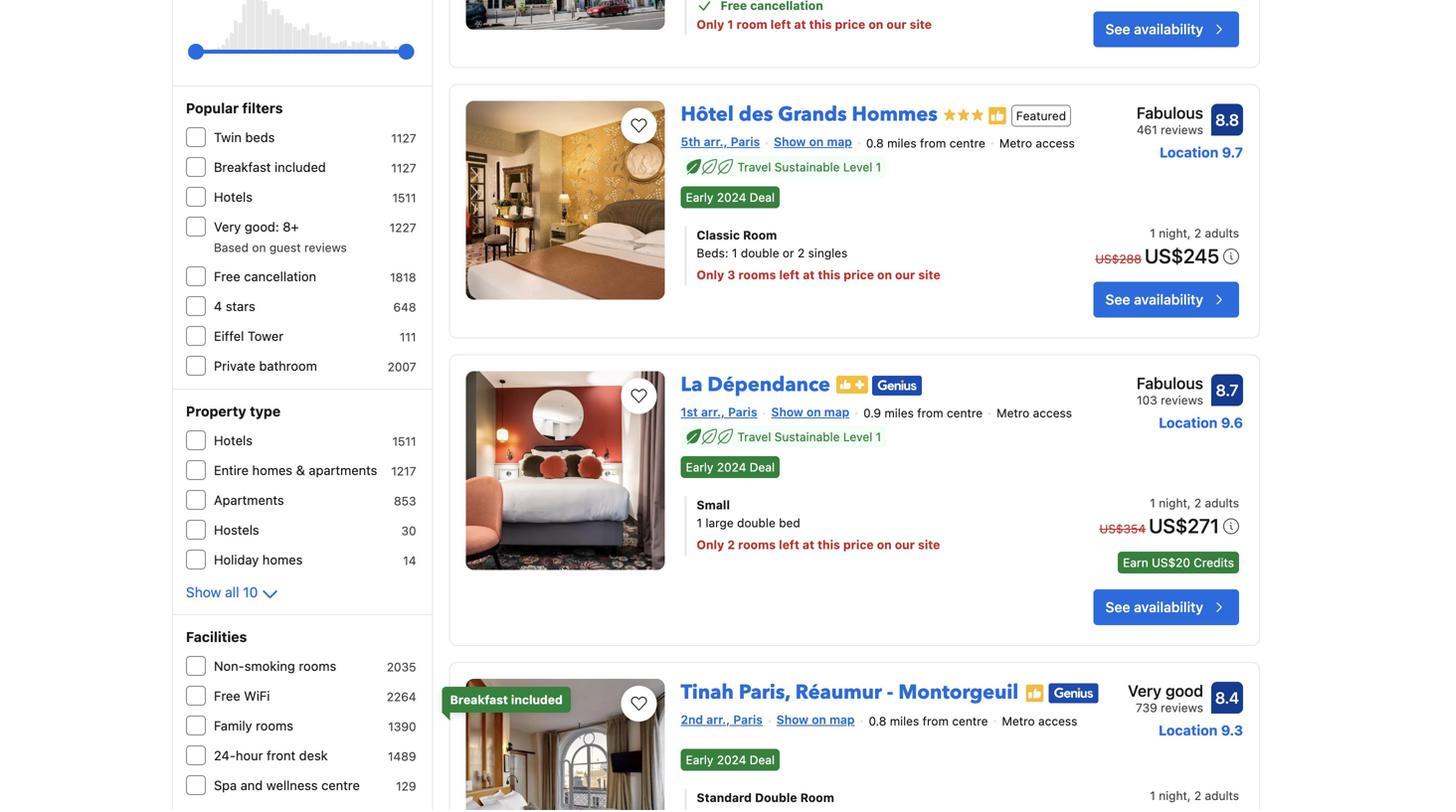 Task type: locate. For each thing, give the bounding box(es) containing it.
spa and wellness centre
[[214, 778, 360, 793]]

breakfast right 2264
[[450, 693, 508, 707]]

free for free wifi
[[214, 689, 240, 704]]

paris down la dépendance
[[728, 405, 758, 419]]

1 horizontal spatial breakfast included
[[450, 693, 563, 707]]

deal up standard double room
[[750, 753, 775, 767]]

this inside small 1 large double bed only 2 rooms left at this price on our site
[[818, 538, 840, 552]]

from down hommes
[[920, 136, 946, 150]]

reviews inside fabulous 461 reviews
[[1161, 123, 1204, 137]]

, for la dépendance
[[1188, 496, 1191, 510]]

1 vertical spatial fabulous element
[[1137, 371, 1204, 395]]

0.8
[[866, 136, 884, 150], [869, 715, 887, 728]]

0 vertical spatial 0.8 miles from centre
[[866, 136, 986, 150]]

1 vertical spatial miles
[[885, 407, 914, 420]]

from down montorgeuil
[[923, 715, 949, 728]]

1 vertical spatial ,
[[1188, 496, 1191, 510]]

free cancellation
[[214, 269, 316, 284]]

paris for des
[[731, 135, 760, 149]]

3 see from the top
[[1106, 599, 1131, 616]]

bed
[[779, 516, 801, 530]]

metro for la dépendance
[[997, 407, 1030, 420]]

la dépendance image
[[466, 371, 665, 570]]

show on map down grands
[[774, 135, 852, 149]]

miles for tinah paris, réaumur - montorgeuil
[[890, 715, 919, 728]]

2 vertical spatial arr.,
[[707, 713, 730, 727]]

1 vertical spatial included
[[511, 693, 563, 707]]

hotels up very good: 8+
[[214, 190, 253, 204]]

double left or
[[741, 246, 779, 260]]

1 1127 from the top
[[391, 131, 416, 145]]

2 vertical spatial show on map
[[777, 713, 855, 727]]

miles down the "-"
[[890, 715, 919, 728]]

level for la dépendance
[[843, 430, 873, 444]]

2024 for dépendance
[[717, 461, 746, 474]]

2 see from the top
[[1106, 291, 1131, 308]]

location for hommes
[[1160, 144, 1219, 161]]

us$245
[[1145, 244, 1220, 267]]

price inside small 1 large double bed only 2 rooms left at this price on our site
[[843, 538, 874, 552]]

on inside small 1 large double bed only 2 rooms left at this price on our site
[[877, 538, 892, 552]]

breakfast
[[214, 160, 271, 175], [450, 693, 508, 707]]

see availability link down us$245 at the top right
[[1094, 282, 1239, 318]]

very for good:
[[214, 219, 241, 234]]

metro right 0.9 miles from centre at the right of page
[[997, 407, 1030, 420]]

earn us$20 credits
[[1123, 556, 1234, 570]]

1 night , 2 adults down the location 9.3
[[1150, 789, 1239, 803]]

2024
[[717, 190, 746, 204], [717, 461, 746, 474], [717, 753, 746, 767]]

homes left the &
[[252, 463, 293, 478]]

1511
[[392, 191, 416, 205], [392, 435, 416, 449]]

2 vertical spatial deal
[[750, 753, 775, 767]]

paris down des
[[731, 135, 760, 149]]

free down based on the left top of page
[[214, 269, 240, 284]]

1 vertical spatial sustainable
[[775, 430, 840, 444]]

4 stars
[[214, 299, 255, 314]]

on down very good: 8+
[[252, 241, 266, 255]]

map down this property is part of our preferred plus programme. it is committed to providing outstanding service and excellent value. it will pay us a higher commission if you make a booking. image
[[824, 405, 850, 419]]

2035
[[387, 661, 416, 674]]

2 see availability from the top
[[1106, 291, 1204, 308]]

very up based on the left top of page
[[214, 219, 241, 234]]

reviews down good
[[1161, 701, 1204, 715]]

0 vertical spatial see availability link
[[1094, 12, 1239, 47]]

1 adults from the top
[[1205, 226, 1239, 240]]

at inside classic room beds: 1 double or 2 singles only 3 rooms left at this price on our site
[[803, 268, 815, 282]]

2 vertical spatial early
[[686, 753, 714, 767]]

0 vertical spatial breakfast
[[214, 160, 271, 175]]

30
[[401, 524, 416, 538]]

from for hôtel des grands hommes
[[920, 136, 946, 150]]

1 vertical spatial access
[[1033, 407, 1072, 420]]

1 1 night , 2 adults from the top
[[1150, 226, 1239, 240]]

0 vertical spatial 0.8
[[866, 136, 884, 150]]

location
[[1160, 144, 1219, 161], [1159, 415, 1218, 431], [1159, 723, 1218, 739]]

this property is part of our preferred plus programme. it is committed to providing outstanding service and excellent value. it will pay us a higher commission if you make a booking. image
[[837, 376, 868, 394]]

1 vertical spatial see availability link
[[1094, 282, 1239, 318]]

1 travel sustainable level 1 from the top
[[738, 160, 882, 174]]

site down 'classic room' link
[[918, 268, 941, 282]]

left right room
[[771, 18, 791, 31]]

2 vertical spatial metro
[[1002, 715, 1035, 728]]

2 sustainable from the top
[[775, 430, 840, 444]]

fabulous inside fabulous 461 reviews
[[1137, 104, 1204, 123]]

0 vertical spatial adults
[[1205, 226, 1239, 240]]

0 vertical spatial metro
[[1000, 136, 1033, 150]]

metro access for la dépendance
[[997, 407, 1072, 420]]

show down dépendance
[[771, 405, 804, 419]]

0 vertical spatial map
[[827, 135, 852, 149]]

0.8 for hommes
[[866, 136, 884, 150]]

2 vertical spatial at
[[803, 538, 815, 552]]

free for free cancellation
[[214, 269, 240, 284]]

reviews inside "fabulous 103 reviews"
[[1161, 393, 1204, 407]]

1 travel from the top
[[738, 160, 771, 174]]

show for la
[[771, 405, 804, 419]]

2024 up the classic
[[717, 190, 746, 204]]

1127 for breakfast included
[[391, 161, 416, 175]]

1 vertical spatial 0.8 miles from centre
[[869, 715, 988, 728]]

travel sustainable level 1 down dépendance
[[738, 430, 882, 444]]

early 2024 deal up the classic
[[686, 190, 775, 204]]

3 see availability from the top
[[1106, 599, 1204, 616]]

only
[[697, 18, 724, 31], [697, 268, 724, 282], [697, 538, 724, 552]]

room right the double
[[800, 791, 834, 805]]

2024 up standard
[[717, 753, 746, 767]]

2 2024 from the top
[[717, 461, 746, 474]]

0 vertical spatial 2024
[[717, 190, 746, 204]]

property type
[[186, 403, 281, 420]]

1 see availability from the top
[[1106, 21, 1204, 37]]

0 vertical spatial double
[[741, 246, 779, 260]]

wifi
[[244, 689, 270, 704]]

1 vertical spatial at
[[803, 268, 815, 282]]

0 vertical spatial very
[[214, 219, 241, 234]]

1st
[[681, 405, 698, 419]]

night
[[1159, 226, 1188, 240], [1159, 496, 1188, 510], [1159, 789, 1188, 803]]

location 9.7
[[1160, 144, 1243, 161]]

0.8 miles from centre for hommes
[[866, 136, 986, 150]]

on down 'classic room' link
[[877, 268, 892, 282]]

scored 8.8 element
[[1212, 104, 1243, 136]]

show for tinah
[[777, 713, 809, 727]]

adults for la dépendance
[[1205, 496, 1239, 510]]

access for hôtel des grands hommes
[[1036, 136, 1075, 150]]

0 vertical spatial deal
[[750, 190, 775, 204]]

3 , from the top
[[1188, 789, 1191, 803]]

2 adults from the top
[[1205, 496, 1239, 510]]

0 vertical spatial fabulous
[[1137, 104, 1204, 123]]

breakfast down the twin beds
[[214, 160, 271, 175]]

3 availability from the top
[[1134, 599, 1204, 616]]

classic
[[697, 228, 740, 242]]

2 vertical spatial see availability
[[1106, 599, 1204, 616]]

2 , from the top
[[1188, 496, 1191, 510]]

very good: 8+
[[214, 219, 299, 234]]

2 level from the top
[[843, 430, 873, 444]]

hotels
[[214, 190, 253, 204], [214, 433, 253, 448]]

2 right or
[[798, 246, 805, 260]]

3 deal from the top
[[750, 753, 775, 767]]

0 vertical spatial early 2024 deal
[[686, 190, 775, 204]]

location down fabulous 461 reviews
[[1160, 144, 1219, 161]]

paris,
[[739, 679, 791, 707]]

see for second see availability link from the bottom
[[1106, 291, 1131, 308]]

double
[[741, 246, 779, 260], [737, 516, 776, 530]]

1 1511 from the top
[[392, 191, 416, 205]]

0 vertical spatial level
[[843, 160, 873, 174]]

1 night , 2 adults up us$271
[[1150, 496, 1239, 510]]

access for tinah paris, réaumur - montorgeuil
[[1039, 715, 1078, 728]]

1 vertical spatial breakfast
[[450, 693, 508, 707]]

2 vertical spatial early 2024 deal
[[686, 753, 775, 767]]

non-
[[214, 659, 244, 674]]

2 vertical spatial see
[[1106, 599, 1131, 616]]

level down hommes
[[843, 160, 873, 174]]

access for la dépendance
[[1033, 407, 1072, 420]]

0 vertical spatial only
[[697, 18, 724, 31]]

0 vertical spatial availability
[[1134, 21, 1204, 37]]

2 fabulous from the top
[[1137, 374, 1204, 393]]

location for -
[[1159, 723, 1218, 739]]

travel sustainable level 1 for des
[[738, 160, 882, 174]]

rooms
[[739, 268, 776, 282], [738, 538, 776, 552], [299, 659, 336, 674], [256, 719, 293, 734]]

metro down featured
[[1000, 136, 1033, 150]]

level for hôtel des grands hommes
[[843, 160, 873, 174]]

1 vertical spatial adults
[[1205, 496, 1239, 510]]

2 up us$271
[[1195, 496, 1202, 510]]

eiffel tower
[[214, 329, 284, 344]]

hour
[[236, 749, 263, 763]]

show all 10 button
[[186, 583, 282, 607]]

show down hôtel des grands hommes
[[774, 135, 806, 149]]

3 2024 from the top
[[717, 753, 746, 767]]

1 deal from the top
[[750, 190, 775, 204]]

show left all
[[186, 584, 221, 601]]

2 free from the top
[[214, 689, 240, 704]]

la
[[681, 371, 703, 399]]

24-
[[214, 749, 236, 763]]

1 vertical spatial travel
[[738, 430, 771, 444]]

la dépendance link
[[681, 363, 831, 399]]

0.8 down hommes
[[866, 136, 884, 150]]

early 2024 deal for paris,
[[686, 753, 775, 767]]

fabulous element
[[1137, 101, 1204, 125], [1137, 371, 1204, 395]]

site up hommes
[[910, 18, 932, 31]]

classic room beds: 1 double or 2 singles only 3 rooms left at this price on our site
[[697, 228, 941, 282]]

tinah paris, réaumur - montorgeuil image
[[466, 679, 665, 811]]

travel sustainable level 1
[[738, 160, 882, 174], [738, 430, 882, 444]]

1 vertical spatial site
[[918, 268, 941, 282]]

see availability
[[1106, 21, 1204, 37], [1106, 291, 1204, 308], [1106, 599, 1204, 616]]

0 vertical spatial hotels
[[214, 190, 253, 204]]

1 vertical spatial level
[[843, 430, 873, 444]]

1 fabulous element from the top
[[1137, 101, 1204, 125]]

2024 up small
[[717, 461, 746, 474]]

sustainable for des
[[775, 160, 840, 174]]

0.8 for -
[[869, 715, 887, 728]]

at inside small 1 large double bed only 2 rooms left at this price on our site
[[803, 538, 815, 552]]

1 fabulous from the top
[[1137, 104, 1204, 123]]

0 horizontal spatial included
[[275, 160, 326, 175]]

1127 for twin beds
[[391, 131, 416, 145]]

show on map down dépendance
[[771, 405, 850, 419]]

good:
[[245, 219, 279, 234]]

0 vertical spatial left
[[771, 18, 791, 31]]

1 vertical spatial 0.8
[[869, 715, 887, 728]]

location down "fabulous 103 reviews"
[[1159, 415, 1218, 431]]

show on map
[[774, 135, 852, 149], [771, 405, 850, 419], [777, 713, 855, 727]]

1 2024 from the top
[[717, 190, 746, 204]]

map down réaumur
[[830, 713, 855, 727]]

1
[[727, 18, 734, 31], [876, 160, 882, 174], [1150, 226, 1156, 240], [732, 246, 738, 260], [876, 430, 882, 444], [1150, 496, 1156, 510], [697, 516, 702, 530], [1150, 789, 1156, 803]]

bathroom
[[259, 359, 317, 374]]

very inside very good 739 reviews
[[1128, 682, 1162, 701]]

2 fabulous element from the top
[[1137, 371, 1204, 395]]

1 night from the top
[[1159, 226, 1188, 240]]

miles for hôtel des grands hommes
[[887, 136, 917, 150]]

adults for hôtel des grands hommes
[[1205, 226, 1239, 240]]

2 only from the top
[[697, 268, 724, 282]]

2 hotels from the top
[[214, 433, 253, 448]]

sustainable
[[775, 160, 840, 174], [775, 430, 840, 444]]

1 vertical spatial 1511
[[392, 435, 416, 449]]

see availability down us$245 at the top right
[[1106, 291, 1204, 308]]

availability down us$20
[[1134, 599, 1204, 616]]

dépendance
[[708, 371, 831, 399]]

2 1511 from the top
[[392, 435, 416, 449]]

fabulous up 461
[[1137, 104, 1204, 123]]

availability up fabulous 461 reviews
[[1134, 21, 1204, 37]]

1 vertical spatial free
[[214, 689, 240, 704]]

map
[[827, 135, 852, 149], [824, 405, 850, 419], [830, 713, 855, 727]]

only inside small 1 large double bed only 2 rooms left at this price on our site
[[697, 538, 724, 552]]

very good element
[[1128, 679, 1204, 703]]

461
[[1137, 123, 1158, 137]]

tinah paris, réaumur - montorgeuil
[[681, 679, 1019, 707]]

2 travel sustainable level 1 from the top
[[738, 430, 882, 444]]

us$288
[[1096, 252, 1142, 266]]

free
[[214, 269, 240, 284], [214, 689, 240, 704]]

see availability link
[[1094, 12, 1239, 47], [1094, 282, 1239, 318], [1094, 590, 1239, 626]]

1 see from the top
[[1106, 21, 1131, 37]]

0 vertical spatial site
[[910, 18, 932, 31]]

fabulous element for la dépendance
[[1137, 371, 1204, 395]]

rooms inside classic room beds: 1 double or 2 singles only 3 rooms left at this price on our site
[[739, 268, 776, 282]]

on down small link
[[877, 538, 892, 552]]

access
[[1036, 136, 1075, 150], [1033, 407, 1072, 420], [1039, 715, 1078, 728]]

miles down hommes
[[887, 136, 917, 150]]

travel sustainable level 1 down hôtel des grands hommes
[[738, 160, 882, 174]]

2 vertical spatial night
[[1159, 789, 1188, 803]]

2 1 night , 2 adults from the top
[[1150, 496, 1239, 510]]

from for la dépendance
[[917, 407, 944, 420]]

double left bed
[[737, 516, 776, 530]]

paris for paris,
[[734, 713, 763, 727]]

travel sustainable level 1 for dépendance
[[738, 430, 882, 444]]

0 vertical spatial homes
[[252, 463, 293, 478]]

1 night , 2 adults up us$245 at the top right
[[1150, 226, 1239, 240]]

2 vertical spatial this
[[818, 538, 840, 552]]

1 vertical spatial 2024
[[717, 461, 746, 474]]

this down singles in the top right of the page
[[818, 268, 841, 282]]

1 vertical spatial night
[[1159, 496, 1188, 510]]

hôtel des grands hommes image
[[466, 101, 665, 300]]

2 vertical spatial adults
[[1205, 789, 1239, 803]]

left down bed
[[779, 538, 800, 552]]

1511 up 1227
[[392, 191, 416, 205]]

2 vertical spatial access
[[1039, 715, 1078, 728]]

1 vertical spatial availability
[[1134, 291, 1204, 308]]

from for tinah paris, réaumur - montorgeuil
[[923, 715, 949, 728]]

2nd
[[681, 713, 703, 727]]

1 vertical spatial hotels
[[214, 433, 253, 448]]

2 deal from the top
[[750, 461, 775, 474]]

group
[[196, 36, 406, 68]]

0 vertical spatial sustainable
[[775, 160, 840, 174]]

see availability link down us$20
[[1094, 590, 1239, 626]]

left down or
[[779, 268, 800, 282]]

access left 739
[[1039, 715, 1078, 728]]

map for dépendance
[[824, 405, 850, 419]]

our up hommes
[[887, 18, 907, 31]]

only down large at the bottom
[[697, 538, 724, 552]]

1 see availability link from the top
[[1094, 12, 1239, 47]]

at right room
[[794, 18, 806, 31]]

very
[[214, 219, 241, 234], [1128, 682, 1162, 701]]

2 early 2024 deal from the top
[[686, 461, 775, 474]]

1 vertical spatial our
[[895, 268, 915, 282]]

2 night from the top
[[1159, 496, 1188, 510]]

centre for la dépendance
[[947, 407, 983, 420]]

on down dépendance
[[807, 405, 821, 419]]

reviews
[[1161, 123, 1204, 137], [304, 241, 347, 255], [1161, 393, 1204, 407], [1161, 701, 1204, 715]]

1 , from the top
[[1188, 226, 1191, 240]]

0 vertical spatial location
[[1160, 144, 1219, 161]]

show inside 'show all 10' dropdown button
[[186, 584, 221, 601]]

0 vertical spatial at
[[794, 18, 806, 31]]

see availability link up fabulous 461 reviews
[[1094, 12, 1239, 47]]

adults up us$245 at the top right
[[1205, 226, 1239, 240]]

0 vertical spatial miles
[[887, 136, 917, 150]]

double inside classic room beds: 1 double or 2 singles only 3 rooms left at this price on our site
[[741, 246, 779, 260]]

access down featured
[[1036, 136, 1075, 150]]

1 vertical spatial location
[[1159, 415, 1218, 431]]

room right the classic
[[743, 228, 777, 242]]

arr., right '1st' at the left of page
[[701, 405, 725, 419]]

2 vertical spatial see availability link
[[1094, 590, 1239, 626]]

5th
[[681, 135, 701, 149]]

fabulous element for hôtel des grands hommes
[[1137, 101, 1204, 125]]

show down paris,
[[777, 713, 809, 727]]

0 vertical spatial travel sustainable level 1
[[738, 160, 882, 174]]

2 1127 from the top
[[391, 161, 416, 175]]

twin
[[214, 130, 242, 145]]

genius discounts available at this property. image
[[872, 376, 922, 396], [872, 376, 922, 396], [1049, 684, 1098, 704], [1049, 684, 1098, 704]]

3 only from the top
[[697, 538, 724, 552]]

night up us$271
[[1159, 496, 1188, 510]]

reviews up location 9.6
[[1161, 393, 1204, 407]]

1 vertical spatial deal
[[750, 461, 775, 474]]

all
[[225, 584, 239, 601]]

private
[[214, 359, 256, 374]]

la dépendance
[[681, 371, 831, 399]]

2 early from the top
[[686, 461, 714, 474]]

paris for dépendance
[[728, 405, 758, 419]]

early down 2nd
[[686, 753, 714, 767]]

fabulous element up location 9.7
[[1137, 101, 1204, 125]]

1 vertical spatial fabulous
[[1137, 374, 1204, 393]]

sustainable down dépendance
[[775, 430, 840, 444]]

0 vertical spatial travel
[[738, 160, 771, 174]]

map down grands
[[827, 135, 852, 149]]

1 horizontal spatial breakfast
[[450, 693, 508, 707]]

0 vertical spatial from
[[920, 136, 946, 150]]

1 early 2024 deal from the top
[[686, 190, 775, 204]]

sustainable for dépendance
[[775, 430, 840, 444]]

1 vertical spatial room
[[800, 791, 834, 805]]

0 vertical spatial breakfast included
[[214, 160, 326, 175]]

1 vertical spatial from
[[917, 407, 944, 420]]

us$354
[[1100, 522, 1146, 536]]

0 vertical spatial 1127
[[391, 131, 416, 145]]

1 vertical spatial travel sustainable level 1
[[738, 430, 882, 444]]

1 sustainable from the top
[[775, 160, 840, 174]]

site down small link
[[918, 538, 940, 552]]

early up the classic
[[686, 190, 714, 204]]

show on map down réaumur
[[777, 713, 855, 727]]

availability for second see availability link from the bottom
[[1134, 291, 1204, 308]]

2 travel from the top
[[738, 430, 771, 444]]

1 left room
[[727, 18, 734, 31]]

our down 'classic room' link
[[895, 268, 915, 282]]

very up 739
[[1128, 682, 1162, 701]]

1 down hommes
[[876, 160, 882, 174]]

night for hôtel des grands hommes
[[1159, 226, 1188, 240]]

site
[[910, 18, 932, 31], [918, 268, 941, 282], [918, 538, 940, 552]]

0.8 down tinah paris, réaumur - montorgeuil
[[869, 715, 887, 728]]

availability down us$245 at the top right
[[1134, 291, 1204, 308]]

2 vertical spatial our
[[895, 538, 915, 552]]

price down small link
[[843, 538, 874, 552]]

1 availability from the top
[[1134, 21, 1204, 37]]

111
[[400, 330, 416, 344]]

deal for paris,
[[750, 753, 775, 767]]

free wifi
[[214, 689, 270, 704]]

0 horizontal spatial breakfast included
[[214, 160, 326, 175]]

paris
[[731, 135, 760, 149], [728, 405, 758, 419], [734, 713, 763, 727]]

1511 up 1217
[[392, 435, 416, 449]]

breakfast included
[[214, 160, 326, 175], [450, 693, 563, 707]]

0 vertical spatial 1 night , 2 adults
[[1150, 226, 1239, 240]]

see availability up fabulous 461 reviews
[[1106, 21, 1204, 37]]

1127
[[391, 131, 416, 145], [391, 161, 416, 175]]

this right room
[[809, 18, 832, 31]]

homes for holiday
[[262, 553, 303, 568]]

1 vertical spatial only
[[697, 268, 724, 282]]

1 level from the top
[[843, 160, 873, 174]]

0 vertical spatial room
[[743, 228, 777, 242]]

1 vertical spatial show on map
[[771, 405, 850, 419]]

front
[[267, 749, 296, 763]]

guest
[[269, 241, 301, 255]]

2 inside small 1 large double bed only 2 rooms left at this price on our site
[[727, 538, 735, 552]]

3 early 2024 deal from the top
[[686, 753, 775, 767]]

0 vertical spatial fabulous element
[[1137, 101, 1204, 125]]

2 availability from the top
[[1134, 291, 1204, 308]]

on
[[869, 18, 884, 31], [809, 135, 824, 149], [252, 241, 266, 255], [877, 268, 892, 282], [807, 405, 821, 419], [877, 538, 892, 552], [812, 713, 827, 727]]

see availability down us$20
[[1106, 599, 1204, 616]]

2 vertical spatial availability
[[1134, 599, 1204, 616]]

1 free from the top
[[214, 269, 240, 284]]

1 right beds:
[[732, 246, 738, 260]]

4
[[214, 299, 222, 314]]

1 early from the top
[[686, 190, 714, 204]]

des
[[739, 101, 773, 128]]

early for la
[[686, 461, 714, 474]]

see availability for second see availability link from the bottom
[[1106, 291, 1204, 308]]

apartments
[[214, 493, 284, 508]]

at down singles in the top right of the page
[[803, 268, 815, 282]]

1 horizontal spatial very
[[1128, 682, 1162, 701]]

travel down the 5th arr., paris
[[738, 160, 771, 174]]

, for hôtel des grands hommes
[[1188, 226, 1191, 240]]

paris down paris,
[[734, 713, 763, 727]]

1 left large at the bottom
[[697, 516, 702, 530]]

popular
[[186, 100, 239, 116]]

0 vertical spatial see availability
[[1106, 21, 1204, 37]]

cancellation
[[244, 269, 316, 284]]

entire homes & apartments
[[214, 463, 377, 478]]

arr., right 2nd
[[707, 713, 730, 727]]

miles for la dépendance
[[885, 407, 914, 420]]

metro access for tinah paris, réaumur - montorgeuil
[[1002, 715, 1078, 728]]

room
[[743, 228, 777, 242], [800, 791, 834, 805]]

3 early from the top
[[686, 753, 714, 767]]

early
[[686, 190, 714, 204], [686, 461, 714, 474], [686, 753, 714, 767]]

&
[[296, 463, 305, 478]]

travel for des
[[738, 160, 771, 174]]

see for 3rd see availability link from the bottom of the page
[[1106, 21, 1131, 37]]

1 vertical spatial map
[[824, 405, 850, 419]]

0 horizontal spatial very
[[214, 219, 241, 234]]

0 vertical spatial paris
[[731, 135, 760, 149]]

this property is part of our preferred partner programme. it is committed to providing commendable service and good value. it will pay us a higher commission if you make a booking. image
[[988, 106, 1007, 126], [988, 106, 1007, 126], [1025, 684, 1045, 704], [1025, 684, 1045, 704]]

2 vertical spatial metro access
[[1002, 715, 1078, 728]]

centre for hôtel des grands hommes
[[950, 136, 986, 150]]

adults up us$271
[[1205, 496, 1239, 510]]

réaumur
[[795, 679, 882, 707]]

only left room
[[697, 18, 724, 31]]

0 horizontal spatial room
[[743, 228, 777, 242]]

1 vertical spatial 1127
[[391, 161, 416, 175]]

adults down 9.3
[[1205, 789, 1239, 803]]

2 vertical spatial from
[[923, 715, 949, 728]]

1 vertical spatial paris
[[728, 405, 758, 419]]

centre
[[950, 136, 986, 150], [947, 407, 983, 420], [952, 715, 988, 728], [321, 778, 360, 793]]

1 inside classic room beds: 1 double or 2 singles only 3 rooms left at this price on our site
[[732, 246, 738, 260]]

0 vertical spatial free
[[214, 269, 240, 284]]

0 vertical spatial see
[[1106, 21, 1131, 37]]

0 vertical spatial included
[[275, 160, 326, 175]]



Task type: describe. For each thing, give the bounding box(es) containing it.
holiday homes
[[214, 553, 303, 568]]

0.8 miles from centre for -
[[869, 715, 988, 728]]

hôtel
[[681, 101, 734, 128]]

on down grands
[[809, 135, 824, 149]]

montorgeuil
[[899, 679, 1019, 707]]

double inside small 1 large double bed only 2 rooms left at this price on our site
[[737, 516, 776, 530]]

this inside classic room beds: 1 double or 2 singles only 3 rooms left at this price on our site
[[818, 268, 841, 282]]

site inside classic room beds: 1 double or 2 singles only 3 rooms left at this price on our site
[[918, 268, 941, 282]]

very for good
[[1128, 682, 1162, 701]]

family
[[214, 719, 252, 734]]

8.7
[[1216, 381, 1239, 400]]

1 only from the top
[[697, 18, 724, 31]]

our inside classic room beds: 1 double or 2 singles only 3 rooms left at this price on our site
[[895, 268, 915, 282]]

map for des
[[827, 135, 852, 149]]

large
[[706, 516, 734, 530]]

map for paris,
[[830, 713, 855, 727]]

on inside classic room beds: 1 double or 2 singles only 3 rooms left at this price on our site
[[877, 268, 892, 282]]

24-hour front desk
[[214, 749, 328, 763]]

1 night , 2 adults for hôtel des grands hommes
[[1150, 226, 1239, 240]]

metro for tinah paris, réaumur - montorgeuil
[[1002, 715, 1035, 728]]

early for tinah
[[686, 753, 714, 767]]

3
[[727, 268, 735, 282]]

reviews right "guest"
[[304, 241, 347, 255]]

1 hotels from the top
[[214, 190, 253, 204]]

small
[[697, 498, 730, 512]]

0 horizontal spatial breakfast
[[214, 160, 271, 175]]

739
[[1136, 701, 1158, 715]]

0.9 miles from centre
[[864, 407, 983, 420]]

metro for hôtel des grands hommes
[[1000, 136, 1033, 150]]

room inside 'link'
[[800, 791, 834, 805]]

1227
[[390, 221, 416, 235]]

price inside classic room beds: 1 double or 2 singles only 3 rooms left at this price on our site
[[844, 268, 874, 282]]

1 inside small 1 large double bed only 2 rooms left at this price on our site
[[697, 516, 702, 530]]

reviews inside very good 739 reviews
[[1161, 701, 1204, 715]]

centre for tinah paris, réaumur - montorgeuil
[[952, 715, 988, 728]]

2 inside classic room beds: 1 double or 2 singles only 3 rooms left at this price on our site
[[798, 246, 805, 260]]

8.8
[[1216, 111, 1239, 129]]

0 vertical spatial this
[[809, 18, 832, 31]]

twin beds
[[214, 130, 275, 145]]

location 9.6
[[1159, 415, 1243, 431]]

holiday
[[214, 553, 259, 568]]

1818
[[390, 271, 416, 284]]

129
[[396, 780, 416, 794]]

1 up us$245 at the top right
[[1150, 226, 1156, 240]]

featured
[[1016, 109, 1066, 123]]

popular filters
[[186, 100, 283, 116]]

very good 739 reviews
[[1128, 682, 1204, 715]]

us$271
[[1149, 514, 1220, 538]]

2024 for paris,
[[717, 753, 746, 767]]

fabulous 461 reviews
[[1137, 104, 1204, 137]]

0 vertical spatial our
[[887, 18, 907, 31]]

early for hôtel
[[686, 190, 714, 204]]

2 up us$245 at the top right
[[1195, 226, 1202, 240]]

scored 8.7 element
[[1212, 374, 1243, 406]]

earn
[[1123, 556, 1149, 570]]

travel for dépendance
[[738, 430, 771, 444]]

homes for entire
[[252, 463, 293, 478]]

filters
[[242, 100, 283, 116]]

10
[[243, 584, 258, 601]]

wellness
[[266, 778, 318, 793]]

1217
[[391, 465, 416, 478]]

our inside small 1 large double bed only 2 rooms left at this price on our site
[[895, 538, 915, 552]]

1 night , 2 adults for la dépendance
[[1150, 496, 1239, 510]]

0 vertical spatial price
[[835, 18, 866, 31]]

2024 for des
[[717, 190, 746, 204]]

stars
[[226, 299, 255, 314]]

hostels
[[214, 523, 259, 538]]

on up hommes
[[869, 18, 884, 31]]

early 2024 deal for dépendance
[[686, 461, 775, 474]]

availability for 3rd see availability link from the bottom of the page
[[1134, 21, 1204, 37]]

eiffel
[[214, 329, 244, 344]]

show on map for dépendance
[[771, 405, 850, 419]]

based
[[214, 241, 249, 255]]

smoking
[[244, 659, 295, 674]]

site inside small 1 large double bed only 2 rooms left at this price on our site
[[918, 538, 940, 552]]

3 1 night , 2 adults from the top
[[1150, 789, 1239, 803]]

9.3
[[1221, 723, 1243, 739]]

1 vertical spatial breakfast included
[[450, 693, 563, 707]]

entire
[[214, 463, 249, 478]]

scored 8.4 element
[[1212, 682, 1243, 714]]

credits
[[1194, 556, 1234, 570]]

1 down 739
[[1150, 789, 1156, 803]]

3 see availability link from the top
[[1094, 590, 1239, 626]]

show all 10
[[186, 584, 258, 601]]

1 up us$271
[[1150, 496, 1156, 510]]

see for first see availability link from the bottom
[[1106, 599, 1131, 616]]

left inside small 1 large double bed only 2 rooms left at this price on our site
[[779, 538, 800, 552]]

small link
[[697, 496, 1033, 514]]

metro access for hôtel des grands hommes
[[1000, 136, 1075, 150]]

2264
[[387, 690, 416, 704]]

fabulous 103 reviews
[[1137, 374, 1204, 407]]

beds:
[[697, 246, 729, 260]]

good
[[1166, 682, 1204, 701]]

3 night from the top
[[1159, 789, 1188, 803]]

desk
[[299, 749, 328, 763]]

and
[[240, 778, 263, 793]]

only inside classic room beds: 1 double or 2 singles only 3 rooms left at this price on our site
[[697, 268, 724, 282]]

arr., for la
[[701, 405, 725, 419]]

2 see availability link from the top
[[1094, 282, 1239, 318]]

1390
[[388, 720, 416, 734]]

room inside classic room beds: 1 double or 2 singles only 3 rooms left at this price on our site
[[743, 228, 777, 242]]

only 1 room left at this price on our site
[[697, 18, 932, 31]]

tinah
[[681, 679, 734, 707]]

left inside classic room beds: 1 double or 2 singles only 3 rooms left at this price on our site
[[779, 268, 800, 282]]

grands
[[778, 101, 847, 128]]

deal for des
[[750, 190, 775, 204]]

room
[[737, 18, 768, 31]]

standard
[[697, 791, 752, 805]]

beds
[[245, 130, 275, 145]]

based on guest reviews
[[214, 241, 347, 255]]

classic room link
[[697, 226, 1033, 244]]

fabulous for la dépendance
[[1137, 374, 1204, 393]]

deal for dépendance
[[750, 461, 775, 474]]

8+
[[283, 219, 299, 234]]

tower
[[248, 329, 284, 344]]

family rooms
[[214, 719, 293, 734]]

standard double room
[[697, 791, 834, 805]]

rooms inside small 1 large double bed only 2 rooms left at this price on our site
[[738, 538, 776, 552]]

availability for first see availability link from the bottom
[[1134, 599, 1204, 616]]

apartments
[[309, 463, 377, 478]]

1 down 0.9
[[876, 430, 882, 444]]

this property is part of our preferred plus programme. it is committed to providing outstanding service and excellent value. it will pay us a higher commission if you make a booking. image
[[837, 376, 868, 394]]

14
[[403, 554, 416, 568]]

see availability for 3rd see availability link from the bottom of the page
[[1106, 21, 1204, 37]]

853
[[394, 494, 416, 508]]

early 2024 deal for des
[[686, 190, 775, 204]]

show for hôtel
[[774, 135, 806, 149]]

0.9
[[864, 407, 881, 420]]

8.4
[[1215, 689, 1240, 708]]

9.7
[[1222, 144, 1243, 161]]

arr., for hôtel
[[704, 135, 728, 149]]

1 horizontal spatial included
[[511, 693, 563, 707]]

private bathroom
[[214, 359, 317, 374]]

non-smoking rooms
[[214, 659, 336, 674]]

show on map for des
[[774, 135, 852, 149]]

location 9.3
[[1159, 723, 1243, 739]]

see availability for first see availability link from the bottom
[[1106, 599, 1204, 616]]

show on map for paris,
[[777, 713, 855, 727]]

arr., for tinah
[[707, 713, 730, 727]]

double
[[755, 791, 797, 805]]

spa
[[214, 778, 237, 793]]

103
[[1137, 393, 1158, 407]]

standard double room link
[[697, 789, 1033, 807]]

2 down the location 9.3
[[1195, 789, 1202, 803]]

on down réaumur
[[812, 713, 827, 727]]

3 adults from the top
[[1205, 789, 1239, 803]]

5th arr., paris
[[681, 135, 760, 149]]

fabulous for hôtel des grands hommes
[[1137, 104, 1204, 123]]

hôtel des grands hommes
[[681, 101, 938, 128]]

hôtel des grands hommes link
[[681, 93, 938, 128]]

tinah paris, réaumur - montorgeuil link
[[681, 671, 1019, 707]]

singles
[[808, 246, 848, 260]]

648
[[393, 300, 416, 314]]

us$20
[[1152, 556, 1191, 570]]

property
[[186, 403, 246, 420]]

night for la dépendance
[[1159, 496, 1188, 510]]



Task type: vqa. For each thing, say whether or not it's contained in the screenshot.
salvaged
no



